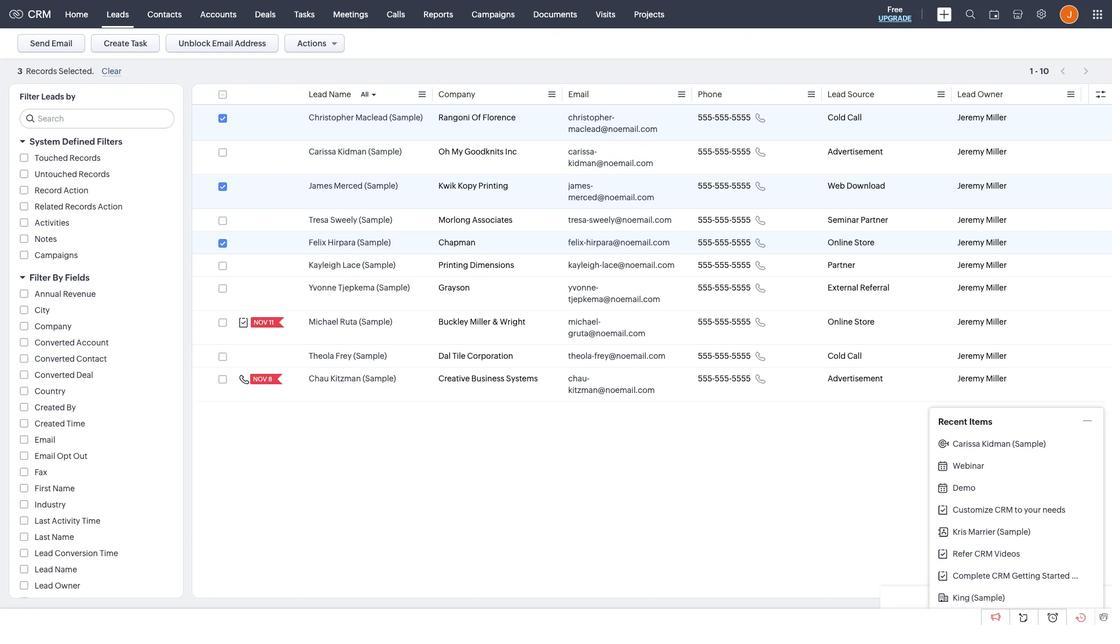 Task type: describe. For each thing, give the bounding box(es) containing it.
dimensions
[[470, 261, 514, 270]]

555-555-5555 for felix-hirpara@noemail.com
[[698, 238, 751, 247]]

creative
[[439, 374, 470, 384]]

time for conversion
[[100, 549, 118, 559]]

jeremy for chau- kitzman@noemail.com
[[958, 374, 985, 384]]

555-555-5555 for christopher- maclead@noemail.com
[[698, 113, 751, 122]]

carissa kidman (sample) inside "row group"
[[309, 147, 402, 156]]

refer crm videos
[[953, 550, 1020, 559]]

theola-
[[568, 352, 595, 361]]

miller for kayleigh-lace@noemail.com
[[986, 261, 1007, 270]]

send email
[[30, 39, 73, 48]]

system defined filters
[[30, 137, 122, 147]]

frey
[[336, 352, 352, 361]]

close image
[[1081, 418, 1095, 427]]

yvonne- tjepkema@noemail.com
[[568, 283, 660, 304]]

0 horizontal spatial lead name
[[35, 566, 77, 575]]

0 vertical spatial company
[[439, 90, 475, 99]]

projects
[[634, 10, 665, 19]]

chau-
[[568, 374, 590, 384]]

(sample) for kwik kopy printing
[[364, 181, 398, 191]]

0 vertical spatial time
[[67, 419, 85, 429]]

yvonne- tjepkema@noemail.com link
[[568, 282, 675, 305]]

filter by fields button
[[9, 268, 183, 288]]

all
[[361, 91, 369, 98]]

jeremy for james- merced@noemail.com
[[958, 181, 985, 191]]

chapman
[[439, 238, 476, 247]]

calls
[[387, 10, 405, 19]]

0 vertical spatial campaigns
[[472, 10, 515, 19]]

florence
[[483, 113, 516, 122]]

0 horizontal spatial lead owner
[[35, 582, 80, 591]]

3
[[17, 67, 22, 76]]

call for theola-frey@noemail.com
[[848, 352, 862, 361]]

jeremy for carissa- kidman@noemail.com
[[958, 147, 985, 156]]

jeremy miller for christopher- maclead@noemail.com
[[958, 113, 1007, 122]]

theola-frey@noemail.com
[[568, 352, 666, 361]]

christopher maclead (sample)
[[309, 113, 423, 122]]

in
[[995, 594, 1002, 603]]

christopher maclead (sample) link
[[309, 112, 423, 123]]

created time
[[35, 419, 85, 429]]

jeremy for christopher- maclead@noemail.com
[[958, 113, 985, 122]]

converted for converted contact
[[35, 355, 75, 364]]

needs
[[1043, 506, 1066, 515]]

email inside "button"
[[52, 39, 73, 48]]

kayleigh lace (sample)
[[309, 261, 396, 270]]

1 vertical spatial leads
[[41, 92, 64, 101]]

555-555-5555 for kayleigh-lace@noemail.com
[[698, 261, 751, 270]]

1 vertical spatial action
[[98, 202, 123, 211]]

search element
[[959, 0, 983, 28]]

last name
[[35, 533, 74, 542]]

1 vertical spatial owner
[[55, 582, 80, 591]]

calendar image
[[990, 10, 999, 19]]

1 vertical spatial carissa kidman (sample)
[[953, 440, 1046, 449]]

ruta
[[340, 318, 357, 327]]

tasks
[[294, 10, 315, 19]]

online store for michael- gruta@noemail.com
[[828, 318, 875, 327]]

0 horizontal spatial kidman
[[338, 147, 367, 156]]

hirpara
[[328, 238, 356, 247]]

(sample) for grayson
[[377, 283, 410, 293]]

task
[[131, 39, 147, 48]]

1 vertical spatial source
[[55, 598, 82, 607]]

crm for complete
[[992, 572, 1011, 581]]

recent items
[[939, 417, 993, 427]]

documents
[[534, 10, 577, 19]]

(sample) for creative business systems
[[363, 374, 396, 384]]

touched
[[35, 154, 68, 163]]

carissa-
[[568, 147, 597, 156]]

carissa- kidman@noemail.com link
[[568, 146, 675, 169]]

system
[[30, 137, 60, 147]]

(sample) for buckley miller & wright
[[359, 318, 393, 327]]

leads inside 'leads' link
[[107, 10, 129, 19]]

miller for michael- gruta@noemail.com
[[986, 318, 1007, 327]]

lace
[[343, 261, 361, 270]]

email up christopher-
[[568, 90, 589, 99]]

industry
[[35, 501, 66, 510]]

customize crm to your needs link
[[939, 505, 1095, 516]]

record action
[[35, 186, 88, 195]]

(sample) for morlong associates
[[359, 216, 392, 225]]

1 vertical spatial kidman
[[982, 440, 1011, 449]]

marrier
[[969, 528, 996, 537]]

by for created
[[67, 403, 76, 413]]

first name
[[35, 484, 75, 494]]

chau
[[309, 374, 329, 384]]

records
[[26, 67, 57, 76]]

systems
[[506, 374, 538, 384]]

email down created time
[[35, 436, 55, 445]]

profile image
[[1060, 5, 1079, 23]]

merced
[[334, 181, 363, 191]]

web download
[[828, 181, 886, 191]]

0 vertical spatial printing
[[479, 181, 508, 191]]

corporation
[[467, 352, 513, 361]]

jeremy miller for michael- gruta@noemail.com
[[958, 318, 1007, 327]]

email inside button
[[212, 39, 233, 48]]

filter for filter leads by
[[20, 92, 39, 101]]

revenue
[[63, 290, 96, 299]]

converted account
[[35, 338, 109, 348]]

felix hirpara (sample) link
[[309, 237, 391, 249]]

converted for converted deal
[[35, 371, 75, 380]]

records for touched
[[70, 154, 101, 163]]

morlong associates
[[439, 216, 513, 225]]

yvonne tjepkema (sample)
[[309, 283, 410, 293]]

lace@noemail.com
[[602, 261, 675, 270]]

crm for refer
[[975, 550, 993, 559]]

5555 for kayleigh-lace@noemail.com
[[732, 261, 751, 270]]

created for created by
[[35, 403, 65, 413]]

demo link
[[939, 483, 1095, 494]]

kopy
[[458, 181, 477, 191]]

what's new in zoho crm
[[950, 594, 1043, 603]]

recent
[[939, 417, 968, 427]]

name down conversion
[[55, 566, 77, 575]]

11
[[269, 319, 274, 326]]

5555 for yvonne- tjepkema@noemail.com
[[732, 283, 751, 293]]

jeremy for felix-hirpara@noemail.com
[[958, 238, 985, 247]]

deals link
[[246, 0, 285, 28]]

kwik kopy printing
[[439, 181, 508, 191]]

555-555-5555 for tresa-sweely@noemail.com
[[698, 216, 751, 225]]

michael ruta (sample)
[[309, 318, 393, 327]]

1
[[1030, 66, 1034, 76]]

1 horizontal spatial partner
[[861, 216, 889, 225]]

jeremy for theola-frey@noemail.com
[[958, 352, 985, 361]]

miller for james- merced@noemail.com
[[986, 181, 1007, 191]]

conversion
[[55, 549, 98, 559]]

sweely@noemail.com
[[589, 216, 672, 225]]

kayleigh-lace@noemail.com
[[568, 261, 675, 270]]

miller for yvonne- tjepkema@noemail.com
[[986, 283, 1007, 293]]

touched records
[[35, 154, 101, 163]]

webinar link
[[939, 461, 1095, 472]]

gruta@noemail.com
[[568, 329, 646, 338]]

related
[[35, 202, 63, 211]]

records for untouched
[[79, 170, 110, 179]]

555-555-5555 for james- merced@noemail.com
[[698, 181, 751, 191]]

dal tile corporation
[[439, 352, 513, 361]]

cold for theola-frey@noemail.com
[[828, 352, 846, 361]]

profile element
[[1053, 0, 1086, 28]]

search image
[[966, 9, 976, 19]]

(sample) for oh my goodknits inc
[[368, 147, 402, 156]]

last for last activity time
[[35, 517, 50, 526]]

michael
[[309, 318, 338, 327]]

filter for filter by fields
[[30, 273, 51, 283]]

kayleigh-
[[568, 261, 602, 270]]

5555 for james- merced@noemail.com
[[732, 181, 751, 191]]

michael-
[[568, 318, 601, 327]]

5555 for tresa-sweely@noemail.com
[[732, 216, 751, 225]]

free upgrade
[[879, 5, 912, 23]]

morlong
[[439, 216, 471, 225]]

(sample) for chapman
[[357, 238, 391, 247]]

home link
[[56, 0, 97, 28]]

opt
[[57, 452, 71, 461]]

cold for christopher- maclead@noemail.com
[[828, 113, 846, 122]]

555-555-5555 for yvonne- tjepkema@noemail.com
[[698, 283, 751, 293]]

crm link
[[9, 8, 51, 20]]

advertisement for carissa- kidman@noemail.com
[[828, 147, 883, 156]]

create menu element
[[931, 0, 959, 28]]

cold call for christopher- maclead@noemail.com
[[828, 113, 862, 122]]

filter leads by
[[20, 92, 76, 101]]

jeremy miller for kayleigh-lace@noemail.com
[[958, 261, 1007, 270]]

(sample) for rangoni of florence
[[389, 113, 423, 122]]

call for christopher- maclead@noemail.com
[[848, 113, 862, 122]]

accounts link
[[191, 0, 246, 28]]

miller for chau- kitzman@noemail.com
[[986, 374, 1007, 384]]

jeremy miller for felix-hirpara@noemail.com
[[958, 238, 1007, 247]]

555-555-5555 for michael- gruta@noemail.com
[[698, 318, 751, 327]]

lead conversion time
[[35, 549, 118, 559]]

reports link
[[414, 0, 463, 28]]

jeremy for tresa-sweely@noemail.com
[[958, 216, 985, 225]]

5555 for chau- kitzman@noemail.com
[[732, 374, 751, 384]]

steps
[[1072, 572, 1092, 581]]

jeremy for michael- gruta@noemail.com
[[958, 318, 985, 327]]

0 horizontal spatial action
[[64, 186, 88, 195]]

country
[[35, 387, 65, 396]]

refer crm videos link
[[939, 549, 1095, 560]]

time for activity
[[82, 517, 100, 526]]

created by
[[35, 403, 76, 413]]

james merced (sample)
[[309, 181, 398, 191]]

jeremy miller for yvonne- tjepkema@noemail.com
[[958, 283, 1007, 293]]

converted contact
[[35, 355, 107, 364]]



Task type: locate. For each thing, give the bounding box(es) containing it.
6 555-555-5555 from the top
[[698, 261, 751, 270]]

1 created from the top
[[35, 403, 65, 413]]

email right "send"
[[52, 39, 73, 48]]

email opt out
[[35, 452, 87, 461]]

crm left to at the bottom right of the page
[[995, 506, 1013, 515]]

0 vertical spatial cold call
[[828, 113, 862, 122]]

0 horizontal spatial printing
[[439, 261, 468, 270]]

1 vertical spatial filter
[[30, 273, 51, 283]]

8 jeremy from the top
[[958, 318, 985, 327]]

8 555-555-5555 from the top
[[698, 318, 751, 327]]

4 jeremy from the top
[[958, 216, 985, 225]]

store down seminar partner
[[855, 238, 875, 247]]

10 5555 from the top
[[732, 374, 751, 384]]

1 vertical spatial printing
[[439, 261, 468, 270]]

videos
[[995, 550, 1020, 559]]

associates
[[472, 216, 513, 225]]

9 5555 from the top
[[732, 352, 751, 361]]

documents link
[[524, 0, 587, 28]]

0 vertical spatial lead owner
[[958, 90, 1004, 99]]

campaigns link
[[463, 0, 524, 28]]

fields
[[65, 273, 90, 283]]

jeremy miller for james- merced@noemail.com
[[958, 181, 1007, 191]]

converted up converted contact
[[35, 338, 75, 348]]

customize
[[953, 506, 993, 515]]

1 vertical spatial carissa
[[953, 440, 981, 449]]

1 vertical spatial last
[[35, 533, 50, 542]]

filter
[[20, 92, 39, 101], [30, 273, 51, 283]]

1 advertisement from the top
[[828, 147, 883, 156]]

kidman down the items
[[982, 440, 1011, 449]]

0 horizontal spatial carissa
[[309, 147, 336, 156]]

7 jeremy miller from the top
[[958, 283, 1007, 293]]

leads left 'by'
[[41, 92, 64, 101]]

grayson
[[439, 283, 470, 293]]

2 call from the top
[[848, 352, 862, 361]]

0 vertical spatial carissa kidman (sample)
[[309, 147, 402, 156]]

items
[[970, 417, 993, 427]]

tresa
[[309, 216, 329, 225]]

1 horizontal spatial kidman
[[982, 440, 1011, 449]]

theola frey (sample)
[[309, 352, 387, 361]]

carissa kidman (sample) up james merced (sample)
[[309, 147, 402, 156]]

1 horizontal spatial action
[[98, 202, 123, 211]]

2 jeremy from the top
[[958, 147, 985, 156]]

james-
[[568, 181, 593, 191]]

related records action
[[35, 202, 123, 211]]

last for last name
[[35, 533, 50, 542]]

row group containing christopher maclead (sample)
[[192, 107, 1112, 402]]

1 horizontal spatial lead owner
[[958, 90, 1004, 99]]

6 5555 from the top
[[732, 261, 751, 270]]

7 jeremy from the top
[[958, 283, 985, 293]]

chau- kitzman@noemail.com
[[568, 374, 655, 395]]

0 vertical spatial owner
[[978, 90, 1004, 99]]

1 cold call from the top
[[828, 113, 862, 122]]

0 vertical spatial carissa kidman (sample) link
[[309, 146, 402, 158]]

9 555-555-5555 from the top
[[698, 352, 751, 361]]

0 vertical spatial filter
[[20, 92, 39, 101]]

carissa kidman (sample) up webinar link
[[953, 440, 1046, 449]]

3 555-555-5555 from the top
[[698, 181, 751, 191]]

row group
[[192, 107, 1112, 402]]

store
[[855, 238, 875, 247], [855, 318, 875, 327]]

2 converted from the top
[[35, 355, 75, 364]]

projects link
[[625, 0, 674, 28]]

nov for michael
[[254, 319, 268, 326]]

online down seminar
[[828, 238, 853, 247]]

1 vertical spatial cold call
[[828, 352, 862, 361]]

0 horizontal spatial owner
[[55, 582, 80, 591]]

9 jeremy from the top
[[958, 352, 985, 361]]

0 horizontal spatial partner
[[828, 261, 856, 270]]

5555 for carissa- kidman@noemail.com
[[732, 147, 751, 156]]

kidman up james merced (sample)
[[338, 147, 367, 156]]

0 vertical spatial advertisement
[[828, 147, 883, 156]]

converted up the converted deal
[[35, 355, 75, 364]]

0 vertical spatial kidman
[[338, 147, 367, 156]]

nov left 8
[[253, 376, 267, 383]]

2 555-555-5555 from the top
[[698, 147, 751, 156]]

1 vertical spatial time
[[82, 517, 100, 526]]

time down created by
[[67, 419, 85, 429]]

1 vertical spatial campaigns
[[35, 251, 78, 260]]

0 vertical spatial carissa
[[309, 147, 336, 156]]

email left 'address'
[[212, 39, 233, 48]]

annual revenue
[[35, 290, 96, 299]]

1 555-555-5555 from the top
[[698, 113, 751, 122]]

(sample) for dal tile corporation
[[353, 352, 387, 361]]

contacts
[[148, 10, 182, 19]]

0 horizontal spatial carissa kidman (sample)
[[309, 147, 402, 156]]

time right activity
[[82, 517, 100, 526]]

1 online store from the top
[[828, 238, 875, 247]]

oh
[[439, 147, 450, 156]]

email
[[52, 39, 73, 48], [212, 39, 233, 48], [568, 90, 589, 99], [35, 436, 55, 445], [35, 452, 55, 461]]

1 jeremy from the top
[[958, 113, 985, 122]]

2 jeremy miller from the top
[[958, 147, 1007, 156]]

created down created by
[[35, 419, 65, 429]]

contacts link
[[138, 0, 191, 28]]

1 vertical spatial records
[[79, 170, 110, 179]]

1 vertical spatial store
[[855, 318, 875, 327]]

0 vertical spatial lead source
[[828, 90, 875, 99]]

1 vertical spatial lead source
[[35, 598, 82, 607]]

lead name
[[309, 90, 351, 99], [35, 566, 77, 575]]

miller
[[986, 113, 1007, 122], [986, 147, 1007, 156], [986, 181, 1007, 191], [986, 216, 1007, 225], [986, 238, 1007, 247], [986, 261, 1007, 270], [986, 283, 1007, 293], [470, 318, 491, 327], [986, 318, 1007, 327], [986, 352, 1007, 361], [986, 374, 1007, 384]]

5 5555 from the top
[[732, 238, 751, 247]]

2 last from the top
[[35, 533, 50, 542]]

cold call
[[828, 113, 862, 122], [828, 352, 862, 361]]

1 vertical spatial created
[[35, 419, 65, 429]]

create menu image
[[937, 7, 952, 21]]

last down industry
[[35, 517, 50, 526]]

0 vertical spatial records
[[70, 154, 101, 163]]

555-555-5555 for chau- kitzman@noemail.com
[[698, 374, 751, 384]]

partner right seminar
[[861, 216, 889, 225]]

printing right kopy on the top
[[479, 181, 508, 191]]

(sample)
[[389, 113, 423, 122], [368, 147, 402, 156], [364, 181, 398, 191], [359, 216, 392, 225], [357, 238, 391, 247], [362, 261, 396, 270], [377, 283, 410, 293], [359, 318, 393, 327], [353, 352, 387, 361], [363, 374, 396, 384], [1013, 440, 1046, 449], [997, 528, 1031, 537], [972, 594, 1005, 603]]

out
[[73, 452, 87, 461]]

3 jeremy miller from the top
[[958, 181, 1007, 191]]

deal
[[76, 371, 93, 380]]

company down city
[[35, 322, 72, 331]]

2 online store from the top
[[828, 318, 875, 327]]

7 555-555-5555 from the top
[[698, 283, 751, 293]]

jeremy miller for chau- kitzman@noemail.com
[[958, 374, 1007, 384]]

2 advertisement from the top
[[828, 374, 883, 384]]

michael ruta (sample) link
[[309, 316, 393, 328]]

jeremy miller for carissa- kidman@noemail.com
[[958, 147, 1007, 156]]

555-555-5555 for carissa- kidman@noemail.com
[[698, 147, 751, 156]]

tjepkema@noemail.com
[[568, 295, 660, 304]]

2 5555 from the top
[[732, 147, 751, 156]]

0 vertical spatial leads
[[107, 10, 129, 19]]

carissa kidman (sample) link up james merced (sample)
[[309, 146, 402, 158]]

1 horizontal spatial carissa kidman (sample) link
[[939, 439, 1095, 450]]

home
[[65, 10, 88, 19]]

0 horizontal spatial campaigns
[[35, 251, 78, 260]]

miller for carissa- kidman@noemail.com
[[986, 147, 1007, 156]]

5 jeremy from the top
[[958, 238, 985, 247]]

creative business systems
[[439, 374, 538, 384]]

seminar partner
[[828, 216, 889, 225]]

filter up annual
[[30, 273, 51, 283]]

kris marrier (sample) link
[[939, 527, 1095, 538]]

miller for tresa-sweely@noemail.com
[[986, 216, 1007, 225]]

1 store from the top
[[855, 238, 875, 247]]

online store down external referral
[[828, 318, 875, 327]]

kris marrier (sample)
[[953, 528, 1031, 537]]

0 vertical spatial online
[[828, 238, 853, 247]]

4 555-555-5555 from the top
[[698, 216, 751, 225]]

activities
[[35, 218, 69, 228]]

0 horizontal spatial lead source
[[35, 598, 82, 607]]

1 horizontal spatial lead name
[[309, 90, 351, 99]]

0 vertical spatial source
[[848, 90, 875, 99]]

online for michael- gruta@noemail.com
[[828, 318, 853, 327]]

1 vertical spatial converted
[[35, 355, 75, 364]]

1 5555 from the top
[[732, 113, 751, 122]]

jeremy miller for tresa-sweely@noemail.com
[[958, 216, 1007, 225]]

online for felix-hirpara@noemail.com
[[828, 238, 853, 247]]

webinar
[[953, 462, 985, 471]]

yvonne
[[309, 283, 337, 293]]

0 vertical spatial nov
[[254, 319, 268, 326]]

3 5555 from the top
[[732, 181, 751, 191]]

complete crm getting started steps
[[953, 572, 1092, 581]]

0 vertical spatial converted
[[35, 338, 75, 348]]

filter inside dropdown button
[[30, 273, 51, 283]]

printing up grayson
[[439, 261, 468, 270]]

1 vertical spatial lead name
[[35, 566, 77, 575]]

crm up "send"
[[28, 8, 51, 20]]

rangoni of florence
[[439, 113, 516, 122]]

0 vertical spatial created
[[35, 403, 65, 413]]

action down 'untouched records'
[[98, 202, 123, 211]]

records
[[70, 154, 101, 163], [79, 170, 110, 179], [65, 202, 96, 211]]

7 5555 from the top
[[732, 283, 751, 293]]

partner up external on the top
[[828, 261, 856, 270]]

1 vertical spatial lead owner
[[35, 582, 80, 591]]

chau kitzman (sample)
[[309, 374, 396, 384]]

cold call for theola-frey@noemail.com
[[828, 352, 862, 361]]

0 vertical spatial by
[[53, 273, 63, 283]]

carissa up james
[[309, 147, 336, 156]]

2 cold from the top
[[828, 352, 846, 361]]

1 vertical spatial online store
[[828, 318, 875, 327]]

1 horizontal spatial carissa kidman (sample)
[[953, 440, 1046, 449]]

online down external on the top
[[828, 318, 853, 327]]

created down country
[[35, 403, 65, 413]]

action up related records action
[[64, 186, 88, 195]]

3 jeremy from the top
[[958, 181, 985, 191]]

0 vertical spatial lead name
[[309, 90, 351, 99]]

online store down seminar partner
[[828, 238, 875, 247]]

email up fax
[[35, 452, 55, 461]]

name up christopher
[[329, 90, 351, 99]]

store down external referral
[[855, 318, 875, 327]]

1 vertical spatial carissa kidman (sample) link
[[939, 439, 1095, 450]]

chau- kitzman@noemail.com link
[[568, 373, 675, 396]]

lead name up christopher
[[309, 90, 351, 99]]

4 5555 from the top
[[732, 216, 751, 225]]

Search text field
[[20, 110, 174, 128]]

10 555-555-5555 from the top
[[698, 374, 751, 384]]

company up rangoni
[[439, 90, 475, 99]]

2 vertical spatial records
[[65, 202, 96, 211]]

jeremy
[[958, 113, 985, 122], [958, 147, 985, 156], [958, 181, 985, 191], [958, 216, 985, 225], [958, 238, 985, 247], [958, 261, 985, 270], [958, 283, 985, 293], [958, 318, 985, 327], [958, 352, 985, 361], [958, 374, 985, 384]]

5555 for felix-hirpara@noemail.com
[[732, 238, 751, 247]]

unblock
[[179, 39, 211, 48]]

felix-
[[568, 238, 586, 247]]

2 vertical spatial converted
[[35, 371, 75, 380]]

goodknits
[[465, 147, 504, 156]]

by up annual revenue
[[53, 273, 63, 283]]

customize crm to your needs
[[953, 506, 1066, 515]]

external
[[828, 283, 859, 293]]

crm right zoho
[[1025, 594, 1043, 603]]

5555
[[732, 113, 751, 122], [732, 147, 751, 156], [732, 181, 751, 191], [732, 216, 751, 225], [732, 238, 751, 247], [732, 261, 751, 270], [732, 283, 751, 293], [732, 318, 751, 327], [732, 352, 751, 361], [732, 374, 751, 384]]

by up created time
[[67, 403, 76, 413]]

0 horizontal spatial carissa kidman (sample) link
[[309, 146, 402, 158]]

by for filter
[[53, 273, 63, 283]]

converted deal
[[35, 371, 93, 380]]

5555 for michael- gruta@noemail.com
[[732, 318, 751, 327]]

records down 'defined'
[[70, 154, 101, 163]]

1 vertical spatial nov
[[253, 376, 267, 383]]

1 jeremy miller from the top
[[958, 113, 1007, 122]]

miller for felix-hirpara@noemail.com
[[986, 238, 1007, 247]]

carissa kidman (sample) link up webinar link
[[939, 439, 1095, 450]]

(sample) inside 'link'
[[353, 352, 387, 361]]

records down "touched records"
[[79, 170, 110, 179]]

1 horizontal spatial source
[[848, 90, 875, 99]]

notes
[[35, 235, 57, 244]]

converted up country
[[35, 371, 75, 380]]

advertisement for chau- kitzman@noemail.com
[[828, 374, 883, 384]]

lead name down conversion
[[35, 566, 77, 575]]

maclead
[[356, 113, 388, 122]]

0 horizontal spatial source
[[55, 598, 82, 607]]

miller for theola-frey@noemail.com
[[986, 352, 1007, 361]]

1 vertical spatial advertisement
[[828, 374, 883, 384]]

name right first
[[53, 484, 75, 494]]

records down record action
[[65, 202, 96, 211]]

campaigns down notes on the top left
[[35, 251, 78, 260]]

filter down the 3
[[20, 92, 39, 101]]

1 vertical spatial call
[[848, 352, 862, 361]]

record
[[35, 186, 62, 195]]

4 jeremy miller from the top
[[958, 216, 1007, 225]]

0 horizontal spatial leads
[[41, 92, 64, 101]]

1 horizontal spatial printing
[[479, 181, 508, 191]]

2 vertical spatial time
[[100, 549, 118, 559]]

jeremy for kayleigh-lace@noemail.com
[[958, 261, 985, 270]]

online store for felix-hirpara@noemail.com
[[828, 238, 875, 247]]

miller for christopher- maclead@noemail.com
[[986, 113, 1007, 122]]

0 vertical spatial store
[[855, 238, 875, 247]]

1 vertical spatial online
[[828, 318, 853, 327]]

2 online from the top
[[828, 318, 853, 327]]

web
[[828, 181, 845, 191]]

leads up create
[[107, 10, 129, 19]]

1 online from the top
[[828, 238, 853, 247]]

navigation
[[1055, 63, 1095, 79]]

2 created from the top
[[35, 419, 65, 429]]

oh my goodknits inc
[[439, 147, 517, 156]]

theola
[[309, 352, 334, 361]]

0 vertical spatial online store
[[828, 238, 875, 247]]

store for michael- gruta@noemail.com
[[855, 318, 875, 327]]

1 vertical spatial company
[[35, 322, 72, 331]]

by inside dropdown button
[[53, 273, 63, 283]]

name down activity
[[52, 533, 74, 542]]

0 vertical spatial partner
[[861, 216, 889, 225]]

yvonne-
[[568, 283, 599, 293]]

0 vertical spatial call
[[848, 113, 862, 122]]

felix hirpara (sample)
[[309, 238, 391, 247]]

555-555-5555 for theola-frey@noemail.com
[[698, 352, 751, 361]]

5555 for theola-frey@noemail.com
[[732, 352, 751, 361]]

(sample) for printing dimensions
[[362, 261, 396, 270]]

external referral
[[828, 283, 890, 293]]

1 cold from the top
[[828, 113, 846, 122]]

8 jeremy miller from the top
[[958, 318, 1007, 327]]

your
[[1024, 506, 1041, 515]]

0 vertical spatial cold
[[828, 113, 846, 122]]

time
[[67, 419, 85, 429], [82, 517, 100, 526], [100, 549, 118, 559]]

nov 11
[[254, 319, 274, 326]]

0 horizontal spatial company
[[35, 322, 72, 331]]

1 vertical spatial by
[[67, 403, 76, 413]]

nov left 11
[[254, 319, 268, 326]]

last down last activity time
[[35, 533, 50, 542]]

started
[[1042, 572, 1070, 581]]

inc
[[505, 147, 517, 156]]

deals
[[255, 10, 276, 19]]

6 jeremy from the top
[[958, 261, 985, 270]]

1 converted from the top
[[35, 338, 75, 348]]

1 horizontal spatial campaigns
[[472, 10, 515, 19]]

1 horizontal spatial lead source
[[828, 90, 875, 99]]

1 horizontal spatial company
[[439, 90, 475, 99]]

1 horizontal spatial by
[[67, 403, 76, 413]]

crm right refer
[[975, 550, 993, 559]]

tresa sweely (sample)
[[309, 216, 392, 225]]

visits link
[[587, 0, 625, 28]]

jeremy miller for theola-frey@noemail.com
[[958, 352, 1007, 361]]

crm for customize
[[995, 506, 1013, 515]]

printing
[[479, 181, 508, 191], [439, 261, 468, 270]]

carissa kidman (sample)
[[309, 147, 402, 156], [953, 440, 1046, 449]]

1 last from the top
[[35, 517, 50, 526]]

name
[[329, 90, 351, 99], [53, 484, 75, 494], [52, 533, 74, 542], [55, 566, 77, 575]]

crm up in
[[992, 572, 1011, 581]]

6 jeremy miller from the top
[[958, 261, 1007, 270]]

converted for converted account
[[35, 338, 75, 348]]

5555 for christopher- maclead@noemail.com
[[732, 113, 751, 122]]

time right conversion
[[100, 549, 118, 559]]

store for felix-hirpara@noemail.com
[[855, 238, 875, 247]]

1 horizontal spatial carissa
[[953, 440, 981, 449]]

0 vertical spatial last
[[35, 517, 50, 526]]

1 horizontal spatial leads
[[107, 10, 129, 19]]

tresa-sweely@noemail.com
[[568, 216, 672, 225]]

10 jeremy miller from the top
[[958, 374, 1007, 384]]

kidman
[[338, 147, 367, 156], [982, 440, 1011, 449]]

0 vertical spatial action
[[64, 186, 88, 195]]

frey@noemail.com
[[595, 352, 666, 361]]

campaigns right reports
[[472, 10, 515, 19]]

create task
[[104, 39, 147, 48]]

2 store from the top
[[855, 318, 875, 327]]

james- merced@noemail.com
[[568, 181, 654, 202]]

9 jeremy miller from the top
[[958, 352, 1007, 361]]

carissa inside "row group"
[[309, 147, 336, 156]]

1 vertical spatial partner
[[828, 261, 856, 270]]

michael- gruta@noemail.com link
[[568, 316, 675, 340]]

send
[[30, 39, 50, 48]]

8 5555 from the top
[[732, 318, 751, 327]]

10 jeremy from the top
[[958, 374, 985, 384]]

of
[[472, 113, 481, 122]]

created for created time
[[35, 419, 65, 429]]

records for related
[[65, 202, 96, 211]]

1 vertical spatial cold
[[828, 352, 846, 361]]

buckley
[[439, 318, 468, 327]]

0 horizontal spatial by
[[53, 273, 63, 283]]

complete
[[953, 572, 991, 581]]

5 555-555-5555 from the top
[[698, 238, 751, 247]]

carissa up webinar
[[953, 440, 981, 449]]

jeremy for yvonne- tjepkema@noemail.com
[[958, 283, 985, 293]]

3 converted from the top
[[35, 371, 75, 380]]

1 call from the top
[[848, 113, 862, 122]]

nov for chau
[[253, 376, 267, 383]]

2 cold call from the top
[[828, 352, 862, 361]]

lead owner
[[958, 90, 1004, 99], [35, 582, 80, 591]]

1 horizontal spatial owner
[[978, 90, 1004, 99]]

5 jeremy miller from the top
[[958, 238, 1007, 247]]

by
[[66, 92, 76, 101]]



Task type: vqa. For each thing, say whether or not it's contained in the screenshot.


